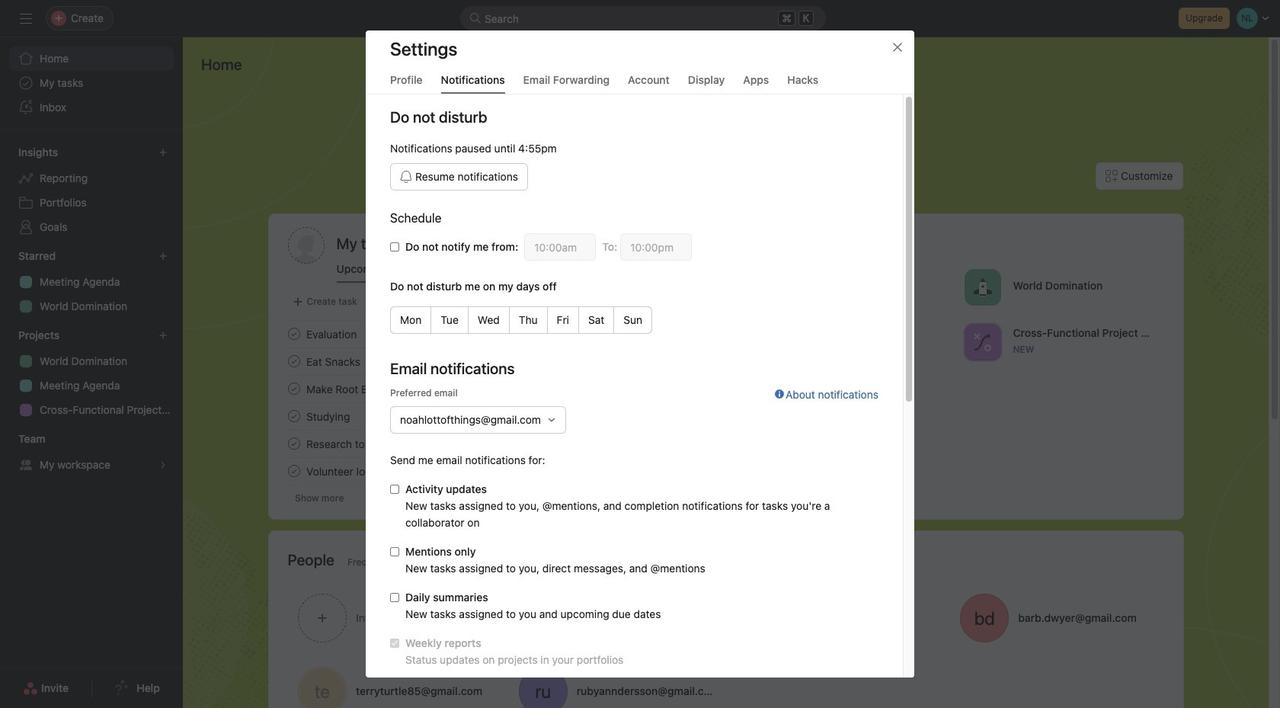 Task type: describe. For each thing, give the bounding box(es) containing it.
hide sidebar image
[[20, 12, 32, 24]]

3 mark complete image from the top
[[285, 380, 303, 398]]

1 mark complete image from the top
[[285, 325, 303, 343]]

3 mark complete checkbox from the top
[[285, 380, 303, 398]]

2 mark complete checkbox from the top
[[285, 462, 303, 480]]

insights element
[[0, 139, 183, 242]]

2 mark complete checkbox from the top
[[285, 352, 303, 370]]

projects element
[[0, 322, 183, 425]]

1 mark complete image from the top
[[285, 407, 303, 425]]

global element
[[0, 37, 183, 129]]

line_and_symbols image
[[973, 333, 992, 351]]

1 mark complete checkbox from the top
[[285, 434, 303, 453]]

add profile photo image
[[288, 227, 324, 264]]

board image
[[766, 388, 785, 406]]

4 mark complete checkbox from the top
[[285, 407, 303, 425]]

prominent image
[[470, 12, 482, 24]]



Task type: vqa. For each thing, say whether or not it's contained in the screenshot.
New insights icon
no



Task type: locate. For each thing, give the bounding box(es) containing it.
None checkbox
[[390, 485, 399, 494], [390, 593, 399, 602], [390, 485, 399, 494], [390, 593, 399, 602]]

None text field
[[525, 233, 596, 261], [621, 233, 692, 261], [525, 233, 596, 261], [621, 233, 692, 261]]

1 mark complete checkbox from the top
[[285, 325, 303, 343]]

2 mark complete image from the top
[[285, 352, 303, 370]]

mark complete image for 2nd mark complete option from the bottom
[[285, 434, 303, 453]]

close image
[[892, 41, 904, 53]]

2 vertical spatial mark complete image
[[285, 380, 303, 398]]

mark complete image
[[285, 407, 303, 425], [285, 434, 303, 453], [285, 462, 303, 480]]

0 vertical spatial mark complete checkbox
[[285, 434, 303, 453]]

0 vertical spatial mark complete image
[[285, 325, 303, 343]]

mark complete image
[[285, 325, 303, 343], [285, 352, 303, 370], [285, 380, 303, 398]]

rocket image
[[973, 278, 992, 296]]

0 vertical spatial mark complete image
[[285, 407, 303, 425]]

starred element
[[0, 242, 183, 322]]

2 vertical spatial mark complete image
[[285, 462, 303, 480]]

teams element
[[0, 425, 183, 480]]

Mark complete checkbox
[[285, 434, 303, 453], [285, 462, 303, 480]]

1 vertical spatial mark complete image
[[285, 352, 303, 370]]

1 vertical spatial mark complete checkbox
[[285, 462, 303, 480]]

2 mark complete image from the top
[[285, 434, 303, 453]]

mark complete image for second mark complete option
[[285, 462, 303, 480]]

1 vertical spatial mark complete image
[[285, 434, 303, 453]]

3 mark complete image from the top
[[285, 462, 303, 480]]

Mark complete checkbox
[[285, 325, 303, 343], [285, 352, 303, 370], [285, 380, 303, 398], [285, 407, 303, 425]]

None checkbox
[[390, 242, 399, 252], [390, 547, 399, 556], [390, 639, 399, 648], [390, 242, 399, 252], [390, 547, 399, 556], [390, 639, 399, 648]]



